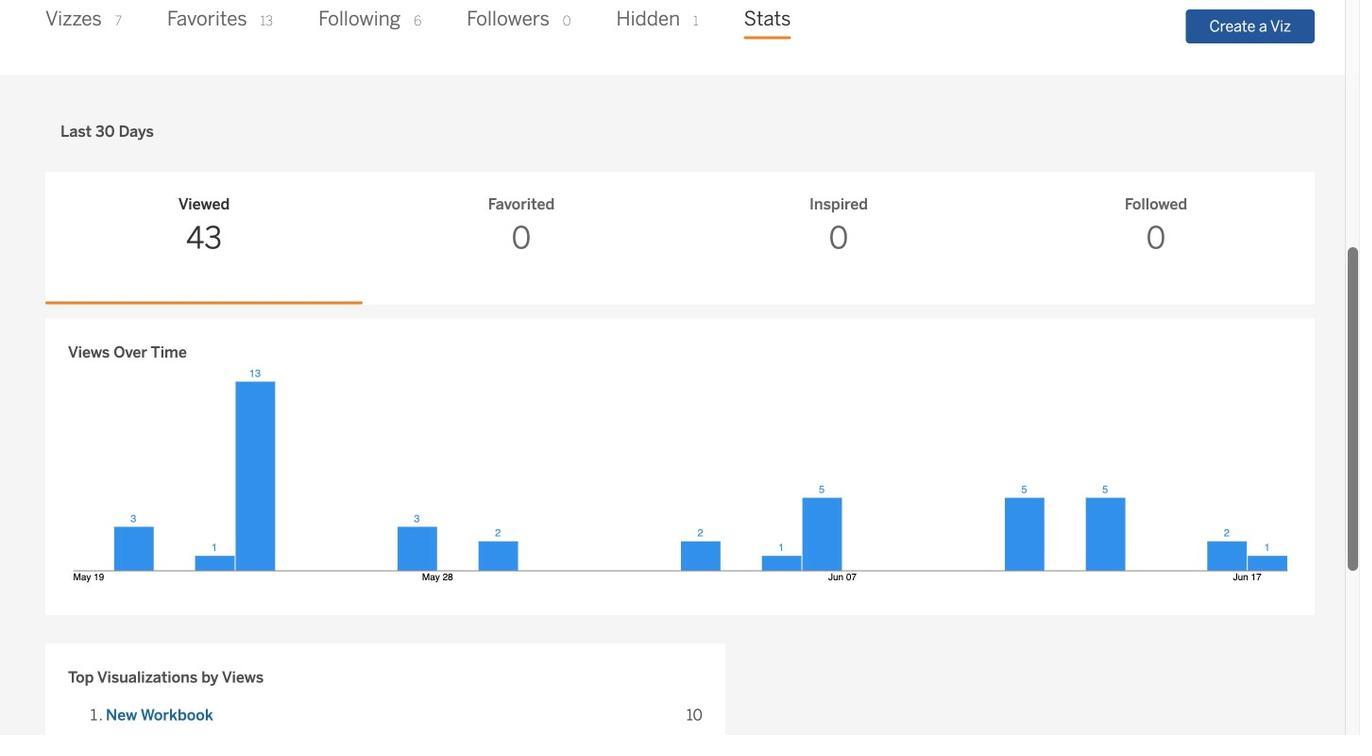 Task type: describe. For each thing, give the bounding box(es) containing it.
number of authors who started following you in the last 30 days element
[[1007, 193, 1305, 261]]

vega visualization element
[[68, 364, 1292, 593]]



Task type: locate. For each thing, give the bounding box(es) containing it.
vega visualization image
[[68, 364, 1292, 587]]

number of times that your visualizations were favorited by others in the last 30 days element
[[372, 193, 671, 261]]

number of visualizations published by others in the last 30 days that credit your profile or visualizations as inspiration element
[[690, 193, 988, 261]]

number of times that your visualizations were viewed by others in the last 30 days element
[[55, 193, 353, 261]]



Task type: vqa. For each thing, say whether or not it's contained in the screenshot.
Number Of Times That Your Visualizations Were Favorited By Others In The Last 30 Days element
yes



